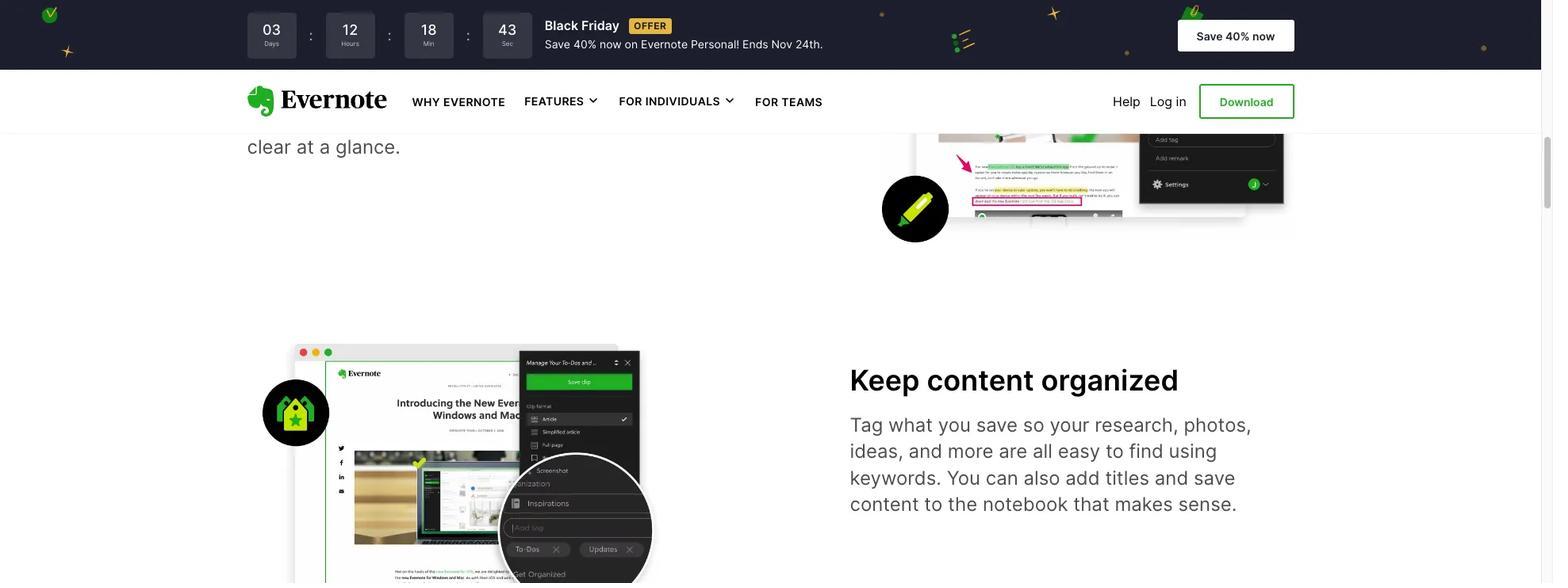 Task type: describe. For each thing, give the bounding box(es) containing it.
sure
[[450, 109, 489, 132]]

content inside tag what you save so your research, photos, ideas, and more are all easy to find using keywords. you can also add titles and save content to the notebook that makes sense.
[[850, 494, 919, 517]]

1 vertical spatial save
[[1194, 467, 1236, 490]]

individuals
[[646, 95, 721, 108]]

help link
[[1113, 94, 1141, 109]]

highlights,
[[247, 82, 340, 105]]

download
[[1220, 95, 1274, 109]]

log in link
[[1150, 94, 1187, 109]]

on
[[625, 37, 638, 51]]

min
[[424, 40, 434, 48]]

why evernote link
[[412, 94, 506, 109]]

for for for individuals
[[619, 95, 643, 108]]

40% for save 40% now on evernote personal! ends nov 24th.
[[574, 37, 597, 51]]

the
[[948, 494, 978, 517]]

research,
[[1095, 414, 1179, 437]]

nov
[[772, 37, 793, 51]]

12
[[343, 22, 358, 38]]

help
[[1113, 94, 1141, 109]]

website
[[471, 0, 580, 3]]

find
[[1130, 441, 1164, 464]]

keep
[[850, 363, 920, 398]]

glance.
[[336, 135, 401, 158]]

2 horizontal spatial a
[[440, 55, 451, 78]]

1 horizontal spatial evernote
[[641, 37, 688, 51]]

is
[[650, 109, 664, 132]]

all
[[1033, 441, 1053, 464]]

using
[[1169, 441, 1218, 464]]

you inside tag what you save so your research, photos, ideas, and more are all easy to find using keywords. you can also add titles and save content to the notebook that makes sense.
[[938, 414, 971, 437]]

log in
[[1150, 94, 1187, 109]]

take a screenshot of a web page, then add highlights, text, and other annotations. with web clipper, you can make sure what's important is clear at a glance.
[[247, 55, 686, 158]]

screenshot
[[311, 55, 411, 78]]

add inside take a screenshot of a web page, then add highlights, text, and other annotations. with web clipper, you can make sure what's important is clear at a glance.
[[601, 55, 636, 78]]

1 vertical spatial evernote
[[444, 95, 506, 109]]

features
[[525, 95, 584, 108]]

web clipper evernote tags feature showcase image
[[247, 344, 660, 584]]

ideas,
[[850, 441, 904, 464]]

of
[[417, 55, 435, 78]]

web
[[456, 55, 494, 78]]

titles
[[1106, 467, 1150, 490]]

why
[[412, 95, 440, 109]]

for teams
[[755, 95, 823, 109]]

photos,
[[1184, 414, 1252, 437]]

12 hours
[[341, 22, 359, 48]]

ends
[[743, 37, 769, 51]]

log
[[1150, 94, 1173, 109]]

0 horizontal spatial a
[[295, 55, 306, 78]]

2 vertical spatial and
[[1155, 467, 1189, 490]]

notebook
[[983, 494, 1068, 517]]

highlight in evernote webclipper image
[[882, 0, 1295, 242]]

43
[[498, 22, 517, 38]]

1 horizontal spatial a
[[320, 135, 330, 158]]

0 vertical spatial content
[[927, 363, 1034, 398]]

24th.
[[796, 37, 823, 51]]

for for for teams
[[755, 95, 779, 109]]

tag
[[850, 414, 883, 437]]

43 sec
[[498, 22, 517, 48]]

03 days
[[263, 22, 281, 48]]

customize your website screenshots
[[247, 0, 580, 40]]

features button
[[525, 94, 600, 109]]

what's
[[495, 109, 552, 132]]

are
[[999, 441, 1028, 464]]

friday
[[582, 18, 620, 34]]

web
[[646, 82, 686, 105]]

why evernote
[[412, 95, 506, 109]]

hours
[[341, 40, 359, 48]]

keep content organized
[[850, 363, 1179, 398]]

download link
[[1200, 84, 1295, 119]]

save 40% now link
[[1178, 20, 1295, 52]]

black
[[545, 18, 578, 34]]

save for save 40% now
[[1197, 29, 1223, 43]]

18 min
[[421, 22, 437, 48]]



Task type: vqa. For each thing, say whether or not it's contained in the screenshot.
PERSONAL!
yes



Task type: locate. For each thing, give the bounding box(es) containing it.
save 40% now on evernote personal! ends nov 24th.
[[545, 37, 823, 51]]

offer
[[634, 20, 667, 32]]

to up titles
[[1106, 441, 1124, 464]]

1 vertical spatial can
[[986, 467, 1019, 490]]

1 horizontal spatial you
[[938, 414, 971, 437]]

to left "the" on the right bottom
[[925, 494, 943, 517]]

save up sense.
[[1194, 467, 1236, 490]]

1 horizontal spatial save
[[1194, 467, 1236, 490]]

0 horizontal spatial now
[[600, 37, 622, 51]]

page,
[[500, 55, 550, 78]]

1 horizontal spatial now
[[1253, 29, 1275, 43]]

0 horizontal spatial 40%
[[574, 37, 597, 51]]

save for save 40% now on evernote personal! ends nov 24th.
[[545, 37, 571, 51]]

sec
[[502, 40, 513, 48]]

days
[[264, 40, 279, 48]]

your up easy
[[1050, 414, 1090, 437]]

1 horizontal spatial your
[[1050, 414, 1090, 437]]

clear
[[247, 135, 291, 158]]

1 horizontal spatial add
[[1066, 467, 1100, 490]]

to
[[1106, 441, 1124, 464], [925, 494, 943, 517]]

content up so
[[927, 363, 1034, 398]]

content down keywords.
[[850, 494, 919, 517]]

that
[[1074, 494, 1110, 517]]

1 vertical spatial you
[[938, 414, 971, 437]]

1 vertical spatial your
[[1050, 414, 1090, 437]]

: left 18 min at left
[[388, 27, 392, 44]]

40% up download 'link'
[[1226, 29, 1250, 43]]

1 horizontal spatial for
[[755, 95, 779, 109]]

your inside tag what you save so your research, photos, ideas, and more are all easy to find using keywords. you can also add titles and save content to the notebook that makes sense.
[[1050, 414, 1090, 437]]

can inside take a screenshot of a web page, then add highlights, text, and other annotations. with web clipper, you can make sure what's important is clear at a glance.
[[359, 109, 391, 132]]

1 vertical spatial add
[[1066, 467, 1100, 490]]

a right at at the left
[[320, 135, 330, 158]]

for teams link
[[755, 94, 823, 109]]

you up more
[[938, 414, 971, 437]]

save
[[1197, 29, 1223, 43], [545, 37, 571, 51]]

0 horizontal spatial evernote
[[444, 95, 506, 109]]

sense.
[[1179, 494, 1237, 517]]

save
[[976, 414, 1018, 437], [1194, 467, 1236, 490]]

0 vertical spatial your
[[402, 0, 464, 3]]

text,
[[345, 82, 385, 105]]

0 horizontal spatial :
[[309, 27, 313, 44]]

you
[[321, 109, 354, 132], [938, 414, 971, 437]]

a right of
[[440, 55, 451, 78]]

18
[[421, 22, 437, 38]]

with
[[599, 82, 640, 105]]

for left teams
[[755, 95, 779, 109]]

keywords.
[[850, 467, 942, 490]]

and
[[391, 82, 424, 105], [909, 441, 943, 464], [1155, 467, 1189, 490]]

now for save 40% now
[[1253, 29, 1275, 43]]

can
[[359, 109, 391, 132], [986, 467, 1019, 490]]

2 horizontal spatial and
[[1155, 467, 1189, 490]]

1 horizontal spatial save
[[1197, 29, 1223, 43]]

0 horizontal spatial and
[[391, 82, 424, 105]]

tag what you save so your research, photos, ideas, and more are all easy to find using keywords. you can also add titles and save content to the notebook that makes sense.
[[850, 414, 1252, 517]]

0 vertical spatial and
[[391, 82, 424, 105]]

0 vertical spatial you
[[321, 109, 354, 132]]

40%
[[1226, 29, 1250, 43], [574, 37, 597, 51]]

0 horizontal spatial can
[[359, 109, 391, 132]]

you down text,
[[321, 109, 354, 132]]

clipper,
[[247, 109, 316, 132]]

and up make
[[391, 82, 424, 105]]

40% inside save 40% now link
[[1226, 29, 1250, 43]]

0 vertical spatial to
[[1106, 441, 1124, 464]]

1 horizontal spatial to
[[1106, 441, 1124, 464]]

organized
[[1041, 363, 1179, 398]]

also
[[1024, 467, 1061, 490]]

0 horizontal spatial content
[[850, 494, 919, 517]]

other
[[430, 82, 478, 105]]

now inside save 40% now link
[[1253, 29, 1275, 43]]

1 horizontal spatial content
[[927, 363, 1034, 398]]

0 horizontal spatial you
[[321, 109, 354, 132]]

in
[[1176, 94, 1187, 109]]

you inside take a screenshot of a web page, then add highlights, text, and other annotations. with web clipper, you can make sure what's important is clear at a glance.
[[321, 109, 354, 132]]

: up web
[[466, 27, 470, 44]]

your inside the customize your website screenshots
[[402, 0, 464, 3]]

1 horizontal spatial 40%
[[1226, 29, 1250, 43]]

add down on
[[601, 55, 636, 78]]

save up are
[[976, 414, 1018, 437]]

for inside button
[[619, 95, 643, 108]]

makes
[[1115, 494, 1173, 517]]

at
[[297, 135, 314, 158]]

1 vertical spatial to
[[925, 494, 943, 517]]

1 vertical spatial content
[[850, 494, 919, 517]]

0 vertical spatial evernote
[[641, 37, 688, 51]]

1 horizontal spatial and
[[909, 441, 943, 464]]

now for save 40% now on evernote personal! ends nov 24th.
[[600, 37, 622, 51]]

teams
[[782, 95, 823, 109]]

evernote
[[641, 37, 688, 51], [444, 95, 506, 109]]

now left on
[[600, 37, 622, 51]]

0 horizontal spatial save
[[976, 414, 1018, 437]]

40% down black friday at the left top
[[574, 37, 597, 51]]

more
[[948, 441, 994, 464]]

for individuals
[[619, 95, 721, 108]]

black friday
[[545, 18, 620, 34]]

2 horizontal spatial :
[[466, 27, 470, 44]]

now up download 'link'
[[1253, 29, 1275, 43]]

1 : from the left
[[309, 27, 313, 44]]

0 vertical spatial can
[[359, 109, 391, 132]]

save down black
[[545, 37, 571, 51]]

so
[[1023, 414, 1045, 437]]

and inside take a screenshot of a web page, then add highlights, text, and other annotations. with web clipper, you can make sure what's important is clear at a glance.
[[391, 82, 424, 105]]

can up glance.
[[359, 109, 391, 132]]

customize
[[247, 0, 395, 3]]

add down easy
[[1066, 467, 1100, 490]]

make
[[397, 109, 445, 132]]

for up important
[[619, 95, 643, 108]]

0 horizontal spatial add
[[601, 55, 636, 78]]

for individuals button
[[619, 94, 736, 109]]

easy
[[1058, 441, 1101, 464]]

your up the 18
[[402, 0, 464, 3]]

can down are
[[986, 467, 1019, 490]]

1 horizontal spatial can
[[986, 467, 1019, 490]]

03
[[263, 22, 281, 38]]

add inside tag what you save so your research, photos, ideas, and more are all easy to find using keywords. you can also add titles and save content to the notebook that makes sense.
[[1066, 467, 1100, 490]]

add
[[601, 55, 636, 78], [1066, 467, 1100, 490]]

save up download 'link'
[[1197, 29, 1223, 43]]

: down customize
[[309, 27, 313, 44]]

0 horizontal spatial save
[[545, 37, 571, 51]]

0 horizontal spatial your
[[402, 0, 464, 3]]

what
[[889, 414, 933, 437]]

2 : from the left
[[388, 27, 392, 44]]

then
[[556, 55, 596, 78]]

a
[[295, 55, 306, 78], [440, 55, 451, 78], [320, 135, 330, 158]]

evernote logo image
[[247, 86, 387, 117]]

and down using at the right bottom of the page
[[1155, 467, 1189, 490]]

save 40% now
[[1197, 29, 1275, 43]]

0 vertical spatial save
[[976, 414, 1018, 437]]

40% for save 40% now
[[1226, 29, 1250, 43]]

you
[[947, 467, 981, 490]]

1 vertical spatial and
[[909, 441, 943, 464]]

and down 'what'
[[909, 441, 943, 464]]

take
[[247, 55, 290, 78]]

1 horizontal spatial :
[[388, 27, 392, 44]]

annotations.
[[483, 82, 594, 105]]

a up highlights,
[[295, 55, 306, 78]]

0 horizontal spatial to
[[925, 494, 943, 517]]

your
[[402, 0, 464, 3], [1050, 414, 1090, 437]]

screenshots
[[247, 5, 418, 40]]

important
[[557, 109, 645, 132]]

now
[[1253, 29, 1275, 43], [600, 37, 622, 51]]

0 horizontal spatial for
[[619, 95, 643, 108]]

personal!
[[691, 37, 740, 51]]

content
[[927, 363, 1034, 398], [850, 494, 919, 517]]

3 : from the left
[[466, 27, 470, 44]]

0 vertical spatial add
[[601, 55, 636, 78]]

can inside tag what you save so your research, photos, ideas, and more are all easy to find using keywords. you can also add titles and save content to the notebook that makes sense.
[[986, 467, 1019, 490]]



